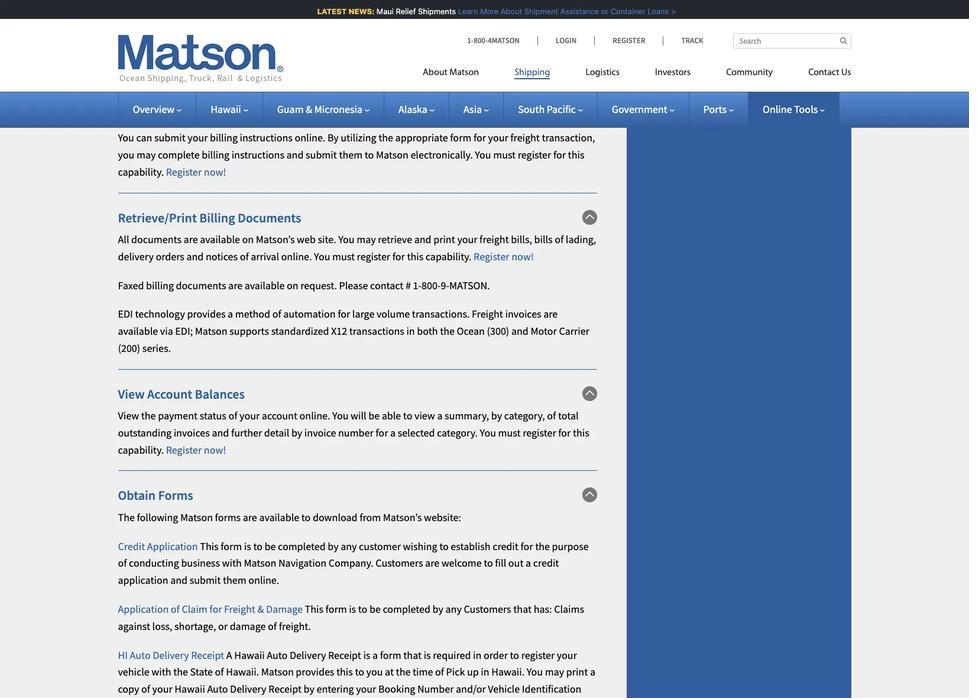Task type: vqa. For each thing, say whether or not it's contained in the screenshot.
to
yes



Task type: locate. For each thing, give the bounding box(es) containing it.
(300) inside edi technology provides a method of automation for large volume transactions. matson supports standard x12 transactions in both the ocean (300) and motor carrier (200) series.
[[274, 63, 296, 77]]

1 vertical spatial customers
[[464, 602, 512, 616]]

x12 inside edi technology provides a method of automation for large volume transactions. matson supports standard x12 transactions in both the ocean (300) and motor carrier (200) series.
[[118, 63, 134, 77]]

method for supports
[[235, 307, 270, 321]]

by up company.
[[328, 539, 339, 553]]

2 vertical spatial register now!
[[166, 443, 226, 457]]

is down the following matson forms are available to download from matson's website:
[[244, 539, 251, 553]]

blue matson logo with ocean, shipping, truck, rail and logistics written beneath it. image
[[118, 35, 284, 83]]

delivery
[[118, 249, 154, 263]]

0 horizontal spatial ocean
[[244, 63, 272, 77]]

register now! link for you can submit your billing instructions online. by utilizing the appropriate form for your freight transaction, you may complete billing instructions and submit them to matson electronically. you must register for this capability.
[[166, 165, 226, 179]]

register down transaction,
[[518, 148, 552, 161]]

total
[[558, 409, 579, 422]]

can
[[136, 131, 152, 144]]

by inside this form is to be completed by any customer wishing to establish credit for the purpose of conducting business with matson navigation company. customers are welcome to fill out a credit application and submit them online.
[[328, 539, 339, 553]]

register down category,
[[523, 426, 556, 439]]

in down #
[[407, 324, 415, 338]]

0 vertical spatial large
[[352, 46, 375, 60]]

documents inside all documents are available on matson's web site. you may retrieve and print your freight bills, bills of lading, delivery orders and notices of arrival online. you must register for this capability.
[[131, 232, 182, 246]]

carrier inside edi technology provides a method of automation for large volume transactions. matson supports standard x12 transactions in both the ocean (300) and motor carrier (200) series.
[[346, 63, 376, 77]]

register down learn more about shipment assistance or container loans > link
[[532, 17, 568, 31]]

1 vertical spatial 1-
[[413, 278, 422, 292]]

carrier
[[346, 63, 376, 77], [559, 324, 590, 338]]

1 horizontal spatial invoices
[[506, 307, 542, 321]]

0 vertical spatial will
[[227, 17, 242, 31]]

capability. up the 9-
[[426, 249, 472, 263]]

1 vertical spatial this
[[305, 602, 324, 616]]

hawaii down state
[[175, 682, 205, 696]]

loans
[[644, 7, 665, 16]]

3 backtop image from the top
[[582, 488, 597, 503]]

outstanding
[[118, 426, 172, 439]]

method inside 'edi technology provides a method of automation for large volume transactions. freight invoices are available via edi; matson supports standardized x12 transactions in both the ocean (300) and motor carrier (200) series.'
[[235, 307, 270, 321]]

your up matson.
[[458, 232, 478, 246]]

0 vertical spatial you
[[118, 148, 135, 161]]

view for view account balances
[[118, 386, 145, 402]]

be inside view the payment status of your account online. you will be able to view a summary, by category, of total outstanding invoices and further detail by invoice number for a selected category. you must register for this capability.
[[369, 409, 380, 422]]

matson inside edi technology provides a method of automation for large volume transactions. matson supports standard x12 transactions in both the ocean (300) and motor carrier (200) series.
[[472, 46, 505, 60]]

1 vertical spatial backtop image
[[582, 386, 597, 401]]

0 vertical spatial freight
[[472, 307, 503, 321]]

1 horizontal spatial (300)
[[487, 324, 510, 338]]

standard
[[548, 46, 588, 60]]

volume for carrier
[[377, 46, 410, 60]]

edi inside edi technology provides a method of automation for large volume transactions. matson supports standard x12 transactions in both the ocean (300) and motor carrier (200) series.
[[118, 46, 133, 60]]

0 vertical spatial completed
[[278, 539, 326, 553]]

are inside 'edi technology provides a method of automation for large volume transactions. freight invoices are available via edi; matson supports standardized x12 transactions in both the ocean (300) and motor carrier (200) series.'
[[544, 307, 558, 321]]

submit down business
[[190, 573, 221, 587]]

form up the electronically.
[[450, 131, 472, 144]]

1 technology from the top
[[135, 46, 185, 60]]

this inside require information and matson will automatically send it to you. you must register for this capability. register now!
[[466, 17, 482, 31]]

2 vertical spatial backtop image
[[582, 488, 597, 503]]

them down utilizing
[[339, 148, 363, 161]]

will
[[227, 17, 242, 31], [351, 409, 367, 422]]

1 vertical spatial you
[[367, 665, 383, 679]]

from
[[360, 510, 381, 524]]

for
[[451, 17, 463, 31], [338, 46, 350, 60], [474, 131, 486, 144], [554, 148, 566, 161], [393, 249, 405, 263], [338, 307, 350, 321], [376, 426, 388, 439], [559, 426, 571, 439], [521, 539, 533, 553], [210, 602, 222, 616]]

this form is to be completed by any customer wishing to establish credit for the purpose of conducting business with matson navigation company. customers are welcome to fill out a credit application and submit them online.
[[118, 539, 589, 587]]

series. up alaska link
[[403, 63, 431, 77]]

0 horizontal spatial them
[[223, 573, 247, 587]]

ocean down matson.
[[457, 324, 485, 338]]

0 horizontal spatial both
[[204, 63, 225, 77]]

view for view the payment status of your account online. you will be able to view a summary, by category, of total outstanding invoices and further detail by invoice number for a selected category. you must register for this capability.
[[118, 409, 139, 422]]

supports up shipping
[[507, 46, 546, 60]]

2 edi from the top
[[118, 307, 133, 321]]

customers inside this form is to be completed by any customer wishing to establish credit for the purpose of conducting business with matson navigation company. customers are welcome to fill out a credit application and submit them online.
[[376, 556, 423, 570]]

1 horizontal spatial that
[[514, 602, 532, 616]]

method inside edi technology provides a method of automation for large volume transactions. matson supports standard x12 transactions in both the ocean (300) and motor carrier (200) series.
[[235, 46, 270, 60]]

0 horizontal spatial submit
[[154, 131, 186, 144]]

2 method from the top
[[235, 307, 270, 321]]

online tools link
[[763, 102, 825, 116]]

2 vertical spatial submit
[[190, 573, 221, 587]]

automation inside 'edi technology provides a method of automation for large volume transactions. freight invoices are available via edi; matson supports standardized x12 transactions in both the ocean (300) and motor carrier (200) series.'
[[284, 307, 336, 321]]

ocean
[[244, 63, 272, 77], [457, 324, 485, 338]]

forms
[[158, 487, 193, 504]]

welcome
[[442, 556, 482, 570]]

2 backtop image from the top
[[582, 386, 597, 401]]

matson
[[192, 17, 225, 31], [472, 46, 505, 60], [450, 68, 479, 77], [376, 148, 409, 161], [195, 324, 228, 338], [180, 510, 213, 524], [244, 556, 276, 570], [261, 665, 294, 679]]

is down the that has: claims against loss, shortage, or damage of freight.
[[363, 648, 371, 662]]

require
[[528, 0, 560, 14]]

0 horizontal spatial 1-
[[413, 278, 422, 292]]

are inside this form is to be completed by any customer wishing to establish credit for the purpose of conducting business with matson navigation company. customers are welcome to fill out a credit application and submit them online.
[[425, 556, 440, 570]]

9-
[[441, 278, 450, 292]]

1 horizontal spatial on
[[287, 278, 299, 292]]

print inside all documents are available on matson's web site. you may retrieve and print your freight bills, bills of lading, delivery orders and notices of arrival online. you must register for this capability.
[[434, 232, 455, 246]]

1 horizontal spatial receipt
[[269, 682, 302, 696]]

credit up fill
[[493, 539, 519, 553]]

to down this form is to be completed by any customer wishing to establish credit for the purpose of conducting business with matson navigation company. customers are welcome to fill out a credit application and submit them online.
[[358, 602, 368, 616]]

2 large from the top
[[352, 307, 375, 321]]

1 vertical spatial them
[[223, 573, 247, 587]]

required
[[433, 648, 471, 662]]

0 vertical spatial series.
[[403, 63, 431, 77]]

to right it
[[340, 17, 349, 31]]

1 vertical spatial billing
[[199, 209, 235, 226]]

1 transactions. from the top
[[412, 46, 470, 60]]

matson inside this form is to be completed by any customer wishing to establish credit for the purpose of conducting business with matson navigation company. customers are welcome to fill out a credit application and submit them online.
[[244, 556, 276, 570]]

1 vertical spatial may
[[357, 232, 376, 246]]

large inside edi technology provides a method of automation for large volume transactions. matson supports standard x12 transactions in both the ocean (300) and motor carrier (200) series.
[[352, 46, 375, 60]]

0 vertical spatial invoices
[[506, 307, 542, 321]]

top menu navigation
[[423, 62, 852, 86]]

technology inside edi technology provides a method of automation for large volume transactions. matson supports standard x12 transactions in both the ocean (300) and motor carrier (200) series.
[[135, 46, 185, 60]]

800-
[[474, 35, 488, 46], [422, 278, 441, 292]]

asia link
[[464, 102, 489, 116]]

1 vertical spatial print
[[567, 665, 588, 679]]

to right able
[[403, 409, 413, 422]]

this inside this form is to be completed by any customer wishing to establish credit for the purpose of conducting business with matson navigation company. customers are welcome to fill out a credit application and submit them online.
[[200, 539, 219, 553]]

receipt left entering
[[269, 682, 302, 696]]

provides for matson
[[187, 307, 226, 321]]

motor
[[318, 63, 344, 77], [531, 324, 557, 338]]

hawaii right "a"
[[234, 648, 265, 662]]

submit
[[154, 131, 186, 144], [306, 148, 337, 161], [190, 573, 221, 587]]

you can submit your billing instructions online. by utilizing the appropriate form for your freight transaction, you may complete billing instructions and submit them to matson electronically. you must register for this capability.
[[118, 131, 595, 179]]

submit down by
[[306, 148, 337, 161]]

form down the forms
[[221, 539, 242, 553]]

for down learn on the top of the page
[[451, 17, 463, 31]]

customers up order
[[464, 602, 512, 616]]

company.
[[329, 556, 374, 570]]

that up time
[[404, 648, 422, 662]]

freight down matson.
[[472, 307, 503, 321]]

series. inside 'edi technology provides a method of automation for large volume transactions. freight invoices are available via edi; matson supports standardized x12 transactions in both the ocean (300) and motor carrier (200) series.'
[[142, 341, 171, 355]]

backtop image
[[582, 210, 597, 225], [582, 386, 597, 401], [582, 488, 597, 503]]

1 volume from the top
[[377, 46, 410, 60]]

register
[[532, 17, 568, 31], [613, 35, 646, 46], [166, 165, 202, 179], [474, 249, 510, 263], [166, 443, 202, 457]]

1 horizontal spatial submit
[[190, 573, 221, 587]]

logistics
[[586, 68, 620, 77]]

you left the at
[[367, 665, 383, 679]]

0 vertical spatial automation
[[284, 46, 336, 60]]

1 horizontal spatial freight
[[511, 131, 540, 144]]

online. left by
[[295, 131, 326, 144]]

1 automation from the top
[[284, 46, 336, 60]]

edi down faxed at the top of page
[[118, 307, 133, 321]]

0 horizontal spatial motor
[[318, 63, 344, 77]]

0 vertical spatial on
[[242, 232, 254, 246]]

any
[[341, 539, 357, 553], [446, 602, 462, 616]]

may
[[137, 148, 156, 161], [357, 232, 376, 246], [545, 665, 564, 679]]

require information and matson will automatically send it to you. you must register for this capability. register now!
[[118, 0, 592, 31]]

instructions down guam
[[240, 131, 293, 144]]

of inside the that has: claims against loss, shortage, or damage of freight.
[[268, 619, 277, 633]]

0 horizontal spatial hawaii.
[[226, 665, 259, 679]]

0 horizontal spatial transactions
[[136, 63, 191, 77]]

1 method from the top
[[235, 46, 270, 60]]

both inside edi technology provides a method of automation for large volume transactions. matson supports standard x12 transactions in both the ocean (300) and motor carrier (200) series.
[[204, 63, 225, 77]]

a
[[228, 46, 233, 60], [228, 307, 233, 321], [437, 409, 443, 422], [390, 426, 396, 439], [526, 556, 531, 570], [373, 648, 378, 662], [590, 665, 596, 679]]

damage
[[266, 602, 303, 616]]

large for motor
[[352, 46, 375, 60]]

edi for edi technology provides a method of automation for large volume transactions. matson supports standard x12 transactions in both the ocean (300) and motor carrier (200) series.
[[118, 46, 133, 60]]

x12
[[118, 63, 134, 77], [331, 324, 347, 338]]

freight inside all documents are available on matson's web site. you may retrieve and print your freight bills, bills of lading, delivery orders and notices of arrival online. you must register for this capability.
[[480, 232, 509, 246]]

view up "outstanding"
[[118, 409, 139, 422]]

2 hawaii. from the left
[[492, 665, 525, 679]]

the inside edi technology provides a method of automation for large volume transactions. matson supports standard x12 transactions in both the ocean (300) and motor carrier (200) series.
[[227, 63, 242, 77]]

be down the following matson forms are available to download from matson's website:
[[265, 539, 276, 553]]

or down application of claim for freight & damage link
[[218, 619, 228, 633]]

application up the conducting
[[147, 539, 198, 553]]

them up application of claim for freight & damage link
[[223, 573, 247, 587]]

0 horizontal spatial print
[[434, 232, 455, 246]]

0 horizontal spatial 800-
[[422, 278, 441, 292]]

has:
[[534, 602, 552, 616]]

method for the
[[235, 46, 270, 60]]

view
[[415, 409, 435, 422]]

matson down forms
[[180, 510, 213, 524]]

1 backtop image from the top
[[582, 210, 597, 225]]

transactions. inside edi technology provides a method of automation for large volume transactions. matson supports standard x12 transactions in both the ocean (300) and motor carrier (200) series.
[[412, 46, 470, 60]]

will left automatically
[[227, 17, 242, 31]]

0 vertical spatial (300)
[[274, 63, 296, 77]]

balances
[[195, 386, 245, 402]]

0 vertical spatial billing
[[161, 108, 197, 124]]

customer
[[359, 539, 401, 553]]

complete
[[158, 148, 200, 161]]

order
[[484, 648, 508, 662]]

1 horizontal spatial customers
[[464, 602, 512, 616]]

series.
[[403, 63, 431, 77], [142, 341, 171, 355]]

track link
[[663, 35, 704, 46]]

0 vertical spatial print
[[434, 232, 455, 246]]

for up 'out'
[[521, 539, 533, 553]]

transactions. inside 'edi technology provides a method of automation for large volume transactions. freight invoices are available via edi; matson supports standardized x12 transactions in both the ocean (300) and motor carrier (200) series.'
[[412, 307, 470, 321]]

application of claim for freight & damage link
[[118, 602, 303, 616]]

shipping
[[515, 68, 550, 77]]

matson's right from
[[383, 510, 422, 524]]

1 vertical spatial carrier
[[559, 324, 590, 338]]

transactions inside edi technology provides a method of automation for large volume transactions. matson supports standard x12 transactions in both the ocean (300) and motor carrier (200) series.
[[136, 63, 191, 77]]

register down retrieve
[[357, 249, 391, 263]]

available right the forms
[[259, 510, 299, 524]]

of inside 'edi technology provides a method of automation for large volume transactions. freight invoices are available via edi; matson supports standardized x12 transactions in both the ocean (300) and motor carrier (200) series.'
[[273, 307, 281, 321]]

provides inside edi technology provides a method of automation for large volume transactions. matson supports standard x12 transactions in both the ocean (300) and motor carrier (200) series.
[[187, 46, 226, 60]]

view inside view the payment status of your account online. you will be able to view a summary, by category, of total outstanding invoices and further detail by invoice number for a selected category. you must register for this capability.
[[118, 409, 139, 422]]

to inside view the payment status of your account online. you will be able to view a summary, by category, of total outstanding invoices and further detail by invoice number for a selected category. you must register for this capability.
[[403, 409, 413, 422]]

matson inside require information and matson will automatically send it to you. you must register for this capability. register now!
[[192, 17, 225, 31]]

edi inside 'edi technology provides a method of automation for large volume transactions. freight invoices are available via edi; matson supports standardized x12 transactions in both the ocean (300) and motor carrier (200) series.'
[[118, 307, 133, 321]]

1 horizontal spatial ocean
[[457, 324, 485, 338]]

1 horizontal spatial billing
[[199, 209, 235, 226]]

technology inside 'edi technology provides a method of automation for large volume transactions. freight invoices are available via edi; matson supports standardized x12 transactions in both the ocean (300) and motor carrier (200) series.'
[[135, 307, 185, 321]]

both
[[204, 63, 225, 77], [417, 324, 438, 338]]

2 transactions. from the top
[[412, 307, 470, 321]]

volume down relief at the top left
[[377, 46, 410, 60]]

0 vertical spatial (200)
[[379, 63, 401, 77]]

automation inside edi technology provides a method of automation for large volume transactions. matson supports standard x12 transactions in both the ocean (300) and motor carrier (200) series.
[[284, 46, 336, 60]]

for down total at the right
[[559, 426, 571, 439]]

online.
[[295, 131, 326, 144], [281, 249, 312, 263], [300, 409, 330, 422], [249, 573, 279, 587]]

view the payment status of your account online. you will be able to view a summary, by category, of total outstanding invoices and further detail by invoice number for a selected category. you must register for this capability.
[[118, 409, 590, 457]]

volume down contact
[[377, 307, 410, 321]]

1 vertical spatial invoices
[[174, 426, 210, 439]]

technology down information
[[135, 46, 185, 60]]

1 edi from the top
[[118, 46, 133, 60]]

0 vertical spatial ocean
[[244, 63, 272, 77]]

government link
[[612, 102, 675, 116]]

billing
[[210, 131, 238, 144], [202, 148, 230, 161], [146, 278, 174, 292]]

1 vertical spatial about
[[423, 68, 448, 77]]

0 vertical spatial submit
[[154, 131, 186, 144]]

x12 up submit
[[118, 63, 134, 77]]

learn more about shipment assistance or container loans > link
[[454, 7, 672, 16]]

x12 right standardized
[[331, 324, 347, 338]]

1 vertical spatial edi
[[118, 307, 133, 321]]

community
[[727, 68, 773, 77]]

of down credit
[[118, 556, 127, 570]]

retrieve
[[378, 232, 412, 246]]

freight inside you can submit your billing instructions online. by utilizing the appropriate form for your freight transaction, you may complete billing instructions and submit them to matson electronically. you must register for this capability.
[[511, 131, 540, 144]]

this up entering
[[337, 665, 353, 679]]

1 horizontal spatial this
[[305, 602, 324, 616]]

0 vertical spatial x12
[[118, 63, 134, 77]]

a hawaii auto delivery receipt is a form that is required in order to register your vehicle with the state of hawaii. matson provides this to you at the time of pick up in hawaii. you may print a copy of your hawaii auto delivery receipt by entering your booking number and/or vehicle identificati
[[118, 648, 596, 698]]

0 horizontal spatial billing
[[161, 108, 197, 124]]

the inside view the payment status of your account online. you will be able to view a summary, by category, of total outstanding invoices and further detail by invoice number for a selected category. you must register for this capability.
[[141, 409, 156, 422]]

online. inside this form is to be completed by any customer wishing to establish credit for the purpose of conducting business with matson navigation company. customers are welcome to fill out a credit application and submit them online.
[[249, 573, 279, 587]]

logistics link
[[568, 62, 638, 86]]

1 vertical spatial volume
[[377, 307, 410, 321]]

2 volume from the top
[[377, 307, 410, 321]]

matson down 1-800-4matson
[[472, 46, 505, 60]]

2 view from the top
[[118, 409, 139, 422]]

billing up complete
[[161, 108, 197, 124]]

will up number
[[351, 409, 367, 422]]

0 vertical spatial 800-
[[474, 35, 488, 46]]

this down retrieve
[[407, 249, 424, 263]]

motor inside edi technology provides a method of automation for large volume transactions. matson supports standard x12 transactions in both the ocean (300) and motor carrier (200) series.
[[318, 63, 344, 77]]

1 horizontal spatial (200)
[[379, 63, 401, 77]]

ocean up 'hawaii' link
[[244, 63, 272, 77]]

delivery
[[153, 648, 189, 662], [290, 648, 326, 662], [230, 682, 267, 696]]

view
[[118, 386, 145, 402], [118, 409, 139, 422]]

0 horizontal spatial invoices
[[174, 426, 210, 439]]

this down total at the right
[[573, 426, 590, 439]]

any up company.
[[341, 539, 357, 553]]

1 large from the top
[[352, 46, 375, 60]]

you down submit
[[118, 148, 135, 161]]

technology for transactions
[[135, 46, 185, 60]]

2 horizontal spatial delivery
[[290, 648, 326, 662]]

(200) inside edi technology provides a method of automation for large volume transactions. matson supports standard x12 transactions in both the ocean (300) and motor carrier (200) series.
[[379, 63, 401, 77]]

0 vertical spatial method
[[235, 46, 270, 60]]

matson inside 'edi technology provides a method of automation for large volume transactions. freight invoices are available via edi; matson supports standardized x12 transactions in both the ocean (300) and motor carrier (200) series.'
[[195, 324, 228, 338]]

billing right faxed at the top of page
[[146, 278, 174, 292]]

0 vertical spatial may
[[137, 148, 156, 161]]

relief
[[392, 7, 412, 16]]

you
[[118, 148, 135, 161], [367, 665, 383, 679]]

1 vertical spatial any
[[446, 602, 462, 616]]

matson's
[[256, 232, 295, 246], [383, 510, 422, 524]]

backtop image for documents
[[582, 210, 597, 225]]

hawaii. down "a"
[[226, 665, 259, 679]]

0 vertical spatial transactions.
[[412, 46, 470, 60]]

0 vertical spatial customers
[[376, 556, 423, 570]]

0 horizontal spatial series.
[[142, 341, 171, 355]]

against
[[118, 619, 150, 633]]

2 technology from the top
[[135, 307, 185, 321]]

of inside this form is to be completed by any customer wishing to establish credit for the purpose of conducting business with matson navigation company. customers are welcome to fill out a credit application and submit them online.
[[118, 556, 127, 570]]

1 vertical spatial x12
[[331, 324, 347, 338]]

of up standardized
[[273, 307, 281, 321]]

form
[[450, 131, 472, 144], [221, 539, 242, 553], [326, 602, 347, 616], [380, 648, 402, 662]]

submit up complete
[[154, 131, 186, 144]]

1 vertical spatial (300)
[[487, 324, 510, 338]]

1 horizontal spatial supports
[[507, 46, 546, 60]]

1 vertical spatial series.
[[142, 341, 171, 355]]

hawaii. up vehicle
[[492, 665, 525, 679]]

0 vertical spatial provides
[[187, 46, 226, 60]]

& up damage at the left of page
[[258, 602, 264, 616]]

register now! down bills,
[[474, 249, 534, 263]]

capability. down "outstanding"
[[118, 443, 164, 457]]

further
[[231, 426, 262, 439]]

online. up damage
[[249, 573, 279, 587]]

0 vertical spatial supports
[[507, 46, 546, 60]]

be left able
[[369, 409, 380, 422]]

may inside you can submit your billing instructions online. by utilizing the appropriate form for your freight transaction, you may complete billing instructions and submit them to matson electronically. you must register for this capability.
[[137, 148, 156, 161]]

0 vertical spatial both
[[204, 63, 225, 77]]

volume for both
[[377, 307, 410, 321]]

investors
[[655, 68, 691, 77]]

register
[[415, 17, 449, 31], [518, 148, 552, 161], [357, 249, 391, 263], [523, 426, 556, 439], [522, 648, 555, 662]]

1 vertical spatial &
[[258, 602, 264, 616]]

fill
[[495, 556, 507, 570]]

0 vertical spatial motor
[[318, 63, 344, 77]]

by inside a hawaii auto delivery receipt is a form that is required in order to register your vehicle with the state of hawaii. matson provides this to you at the time of pick up in hawaii. you may print a copy of your hawaii auto delivery receipt by entering your booking number and/or vehicle identificati
[[304, 682, 315, 696]]

1 horizontal spatial 1-
[[467, 35, 474, 46]]

this down learn on the top of the page
[[466, 17, 482, 31]]

by left entering
[[304, 682, 315, 696]]

1 horizontal spatial &
[[306, 102, 312, 116]]

(200) inside 'edi technology provides a method of automation for large volume transactions. freight invoices are available via edi; matson supports standardized x12 transactions in both the ocean (300) and motor carrier (200) series.'
[[118, 341, 140, 355]]

1 vertical spatial both
[[417, 324, 438, 338]]

pick
[[446, 665, 465, 679]]

completed inside this form is to be completed by any customer wishing to establish credit for the purpose of conducting business with matson navigation company. customers are welcome to fill out a credit application and submit them online.
[[278, 539, 326, 553]]

1 horizontal spatial hawaii.
[[492, 665, 525, 679]]

supports left standardized
[[230, 324, 269, 338]]

0 horizontal spatial this
[[200, 539, 219, 553]]

1 view from the top
[[118, 386, 145, 402]]

capability. inside you can submit your billing instructions online. by utilizing the appropriate form for your freight transaction, you may complete billing instructions and submit them to matson electronically. you must register for this capability.
[[118, 165, 164, 179]]

0 horizontal spatial (300)
[[274, 63, 296, 77]]

register inside require information and matson will automatically send it to you. you must register for this capability. register now!
[[415, 17, 449, 31]]

arrival
[[251, 249, 279, 263]]

capability. inside all documents are available on matson's web site. you may retrieve and print your freight bills, bills of lading, delivery orders and notices of arrival online. you must register for this capability.
[[426, 249, 472, 263]]

1 vertical spatial that
[[404, 648, 422, 662]]

0 vertical spatial any
[[341, 539, 357, 553]]

documents up orders
[[131, 232, 182, 246]]

latest news: maui relief shipments learn more about shipment assistance or container loans >
[[313, 7, 672, 16]]

the
[[227, 63, 242, 77], [379, 131, 393, 144], [440, 324, 455, 338], [141, 409, 156, 422], [535, 539, 550, 553], [173, 665, 188, 679], [396, 665, 411, 679]]

1 vertical spatial transactions
[[349, 324, 405, 338]]

selected
[[398, 426, 435, 439]]

purpose
[[552, 539, 589, 553]]

None search field
[[733, 33, 852, 49]]

this inside all documents are available on matson's web site. you may retrieve and print your freight bills, bills of lading, delivery orders and notices of arrival online. you must register for this capability.
[[407, 249, 424, 263]]

for down please
[[338, 307, 350, 321]]

delivery down freight.
[[290, 648, 326, 662]]

shipping link
[[497, 62, 568, 86]]

obtain forms
[[118, 487, 193, 504]]

payment
[[158, 409, 198, 422]]

2 horizontal spatial submit
[[306, 148, 337, 161]]

of down damage
[[268, 619, 277, 633]]

2 automation from the top
[[284, 307, 336, 321]]

1 hawaii. from the left
[[226, 665, 259, 679]]

provides inside 'edi technology provides a method of automation for large volume transactions. freight invoices are available via edi; matson supports standardized x12 transactions in both the ocean (300) and motor carrier (200) series.'
[[187, 307, 226, 321]]

1 horizontal spatial about
[[496, 7, 518, 16]]

invoice
[[305, 426, 336, 439]]

the right the at
[[396, 665, 411, 679]]

0 vertical spatial freight
[[511, 131, 540, 144]]

1-
[[467, 35, 474, 46], [413, 278, 422, 292]]

to down utilizing
[[365, 148, 374, 161]]

large inside 'edi technology provides a method of automation for large volume transactions. freight invoices are available via edi; matson supports standardized x12 transactions in both the ocean (300) and motor carrier (200) series.'
[[352, 307, 375, 321]]

may inside a hawaii auto delivery receipt is a form that is required in order to register your vehicle with the state of hawaii. matson provides this to you at the time of pick up in hawaii. you may print a copy of your hawaii auto delivery receipt by entering your booking number and/or vehicle identificati
[[545, 665, 564, 679]]

in up the up
[[473, 648, 482, 662]]

with right business
[[222, 556, 242, 570]]

faxed
[[118, 278, 144, 292]]

matson up blue matson logo with ocean, shipping, truck, rail and logistics written beneath it.
[[192, 17, 225, 31]]

800- right #
[[422, 278, 441, 292]]

bills,
[[511, 232, 532, 246]]

capability. down can on the left top of page
[[118, 165, 164, 179]]

matson down appropriate
[[376, 148, 409, 161]]

them inside this form is to be completed by any customer wishing to establish credit for the purpose of conducting business with matson navigation company. customers are welcome to fill out a credit application and submit them online.
[[223, 573, 247, 587]]

transactions. down the 9-
[[412, 307, 470, 321]]

credit down the purpose on the right bottom of the page
[[533, 556, 559, 570]]



Task type: describe. For each thing, give the bounding box(es) containing it.
state
[[190, 665, 213, 679]]

for inside 'edi technology provides a method of automation for large volume transactions. freight invoices are available via edi; matson supports standardized x12 transactions in both the ocean (300) and motor carrier (200) series.'
[[338, 307, 350, 321]]

login
[[556, 35, 577, 46]]

0 vertical spatial &
[[306, 102, 312, 116]]

business
[[181, 556, 220, 570]]

establish
[[451, 539, 491, 553]]

freight for bills,
[[480, 232, 509, 246]]

the inside this form is to be completed by any customer wishing to establish credit for the purpose of conducting business with matson navigation company. customers are welcome to fill out a credit application and submit them online.
[[535, 539, 550, 553]]

1 vertical spatial freight
[[224, 602, 256, 616]]

faxed billing documents are available on request. please contact # 1-800-9-matson.
[[118, 278, 490, 292]]

2 vertical spatial be
[[370, 602, 381, 616]]

this inside a hawaii auto delivery receipt is a form that is required in order to register your vehicle with the state of hawaii. matson provides this to you at the time of pick up in hawaii. you may print a copy of your hawaii auto delivery receipt by entering your booking number and/or vehicle identificati
[[337, 665, 353, 679]]

may inside all documents are available on matson's web site. you may retrieve and print your freight bills, bills of lading, delivery orders and notices of arrival online. you must register for this capability.
[[357, 232, 376, 246]]

billing for retrieve/print
[[199, 209, 235, 226]]

online
[[763, 102, 792, 116]]

for inside this form is to be completed by any customer wishing to establish credit for the purpose of conducting business with matson navigation company. customers are welcome to fill out a credit application and submit them online.
[[521, 539, 533, 553]]

1 vertical spatial on
[[287, 278, 299, 292]]

send
[[308, 17, 329, 31]]

your inside all documents are available on matson's web site. you may retrieve and print your freight bills, bills of lading, delivery orders and notices of arrival online. you must register for this capability.
[[458, 232, 478, 246]]

0 vertical spatial or
[[597, 7, 605, 16]]

view account balances
[[118, 386, 245, 402]]

0 vertical spatial application
[[147, 539, 198, 553]]

1 horizontal spatial completed
[[383, 602, 431, 616]]

a inside 'edi technology provides a method of automation for large volume transactions. freight invoices are available via edi; matson supports standardized x12 transactions in both the ocean (300) and motor carrier (200) series.'
[[228, 307, 233, 321]]

guam & micronesia
[[277, 102, 363, 116]]

in inside 'edi technology provides a method of automation for large volume transactions. freight invoices are available via edi; matson supports standardized x12 transactions in both the ocean (300) and motor carrier (200) series.'
[[407, 324, 415, 338]]

0 horizontal spatial &
[[258, 602, 264, 616]]

with inside a hawaii auto delivery receipt is a form that is required in order to register your vehicle with the state of hawaii. matson provides this to you at the time of pick up in hawaii. you may print a copy of your hawaii auto delivery receipt by entering your booking number and/or vehicle identificati
[[152, 665, 171, 679]]

ocean inside edi technology provides a method of automation for large volume transactions. matson supports standard x12 transactions in both the ocean (300) and motor carrier (200) series.
[[244, 63, 272, 77]]

the down hi auto delivery receipt link
[[173, 665, 188, 679]]

is down this form is to be completed by any customer wishing to establish credit for the purpose of conducting business with matson navigation company. customers are welcome to fill out a credit application and submit them online.
[[349, 602, 356, 616]]

by right detail
[[292, 426, 302, 439]]

the
[[118, 510, 135, 524]]

1 horizontal spatial delivery
[[230, 682, 267, 696]]

1 vertical spatial documents
[[176, 278, 226, 292]]

is up time
[[424, 648, 431, 662]]

of right bills
[[555, 232, 564, 246]]

it
[[332, 17, 338, 31]]

notices
[[206, 249, 238, 263]]

2 vertical spatial billing
[[146, 278, 174, 292]]

hi auto delivery receipt
[[118, 648, 224, 662]]

vehicle
[[488, 682, 520, 696]]

shipments
[[414, 7, 452, 16]]

invoices inside view the payment status of your account online. you will be able to view a summary, by category, of total outstanding invoices and further detail by invoice number for a selected category. you must register for this capability.
[[174, 426, 210, 439]]

register down "container"
[[613, 35, 646, 46]]

now! inside require information and matson will automatically send it to you. you must register for this capability. register now!
[[570, 17, 592, 31]]

your down claims
[[557, 648, 577, 662]]

vehicle
[[118, 665, 150, 679]]

credit application link
[[118, 539, 198, 553]]

large for in
[[352, 307, 375, 321]]

to left the at
[[355, 665, 364, 679]]

asia
[[464, 102, 482, 116]]

motor inside 'edi technology provides a method of automation for large volume transactions. freight invoices are available via edi; matson supports standardized x12 transactions in both the ocean (300) and motor carrier (200) series.'
[[531, 324, 557, 338]]

transactions inside 'edi technology provides a method of automation for large volume transactions. freight invoices are available via edi; matson supports standardized x12 transactions in both the ocean (300) and motor carrier (200) series.'
[[349, 324, 405, 338]]

register inside require information and matson will automatically send it to you. you must register for this capability. register now!
[[532, 17, 568, 31]]

1 vertical spatial 800-
[[422, 278, 441, 292]]

invoices inside 'edi technology provides a method of automation for large volume transactions. freight invoices are available via edi; matson supports standardized x12 transactions in both the ocean (300) and motor carrier (200) series.'
[[506, 307, 542, 321]]

contact us link
[[791, 62, 852, 86]]

tools
[[795, 102, 818, 116]]

register now! link down learn more about shipment assistance or container loans > link
[[532, 17, 592, 31]]

now! up retrieve/print billing documents
[[204, 165, 226, 179]]

category,
[[504, 409, 545, 422]]

form down company.
[[326, 602, 347, 616]]

Search search field
[[733, 33, 852, 49]]

you.
[[351, 17, 370, 31]]

0 vertical spatial hawaii
[[211, 102, 241, 116]]

search image
[[840, 37, 847, 44]]

for down asia link
[[474, 131, 486, 144]]

of inside edi technology provides a method of automation for large volume transactions. matson supports standard x12 transactions in both the ocean (300) and motor carrier (200) series.
[[273, 46, 281, 60]]

pacific
[[547, 102, 576, 116]]

available inside all documents are available on matson's web site. you may retrieve and print your freight bills, bills of lading, delivery orders and notices of arrival online. you must register for this capability.
[[200, 232, 240, 246]]

all
[[118, 232, 129, 246]]

freight inside 'edi technology provides a method of automation for large volume transactions. freight invoices are available via edi; matson supports standardized x12 transactions in both the ocean (300) and motor carrier (200) series.'
[[472, 307, 503, 321]]

account
[[262, 409, 298, 422]]

1 vertical spatial hawaii
[[234, 648, 265, 662]]

matson inside a hawaii auto delivery receipt is a form that is required in order to register your vehicle with the state of hawaii. matson provides this to you at the time of pick up in hawaii. you may print a copy of your hawaii auto delivery receipt by entering your booking number and/or vehicle identificati
[[261, 665, 294, 679]]

0 vertical spatial billing
[[210, 131, 238, 144]]

0 horizontal spatial receipt
[[191, 648, 224, 662]]

summary,
[[445, 409, 489, 422]]

matson inside you can submit your billing instructions online. by utilizing the appropriate form for your freight transaction, you may complete billing instructions and submit them to matson electronically. you must register for this capability.
[[376, 148, 409, 161]]

2 horizontal spatial receipt
[[328, 648, 361, 662]]

must inside you can submit your billing instructions online. by utilizing the appropriate form for your freight transaction, you may complete billing instructions and submit them to matson electronically. you must register for this capability.
[[494, 148, 516, 161]]

and inside 'edi technology provides a method of automation for large volume transactions. freight invoices are available via edi; matson supports standardized x12 transactions in both the ocean (300) and motor carrier (200) series.'
[[512, 324, 529, 338]]

navigation
[[279, 556, 327, 570]]

learn
[[454, 7, 474, 16]]

capability. inside view the payment status of your account online. you will be able to view a summary, by category, of total outstanding invoices and further detail by invoice number for a selected category. you must register for this capability.
[[118, 443, 164, 457]]

to inside require information and matson will automatically send it to you. you must register for this capability. register now!
[[340, 17, 349, 31]]

contact us
[[809, 68, 852, 77]]

ocean inside 'edi technology provides a method of automation for large volume transactions. freight invoices are available via edi; matson supports standardized x12 transactions in both the ocean (300) and motor carrier (200) series.'
[[457, 324, 485, 338]]

that inside a hawaii auto delivery receipt is a form that is required in order to register your vehicle with the state of hawaii. matson provides this to you at the time of pick up in hawaii. you may print a copy of your hawaii auto delivery receipt by entering your booking number and/or vehicle identificati
[[404, 648, 422, 662]]

edi;
[[175, 324, 193, 338]]

with inside this form is to be completed by any customer wishing to establish credit for the purpose of conducting business with matson navigation company. customers are welcome to fill out a credit application and submit them online.
[[222, 556, 242, 570]]

overview link
[[133, 102, 182, 116]]

at
[[385, 665, 394, 679]]

application of claim for freight & damage this form is to be completed by any customers
[[118, 602, 512, 616]]

>
[[667, 7, 672, 16]]

community link
[[709, 62, 791, 86]]

technology for via
[[135, 307, 185, 321]]

automation for x12
[[284, 307, 336, 321]]

0 vertical spatial credit
[[493, 539, 519, 553]]

download
[[313, 510, 358, 524]]

number
[[418, 682, 454, 696]]

is inside this form is to be completed by any customer wishing to establish credit for the purpose of conducting business with matson navigation company. customers are welcome to fill out a credit application and submit them online.
[[244, 539, 251, 553]]

1 horizontal spatial matson's
[[383, 510, 422, 524]]

transactions. for ocean
[[412, 307, 470, 321]]

0 horizontal spatial auto
[[130, 648, 151, 662]]

online. inside all documents are available on matson's web site. you may retrieve and print your freight bills, bills of lading, delivery orders and notices of arrival online. you must register for this capability.
[[281, 249, 312, 263]]

copy
[[118, 682, 139, 696]]

orders
[[156, 249, 184, 263]]

0 horizontal spatial delivery
[[153, 648, 189, 662]]

for down able
[[376, 426, 388, 439]]

1 vertical spatial application
[[118, 602, 169, 616]]

instructions
[[200, 108, 267, 124]]

form inside this form is to be completed by any customer wishing to establish credit for the purpose of conducting business with matson navigation company. customers are welcome to fill out a credit application and submit them online.
[[221, 539, 242, 553]]

electronically.
[[411, 148, 473, 161]]

guam
[[277, 102, 304, 116]]

this inside view the payment status of your account online. you will be able to view a summary, by category, of total outstanding invoices and further detail by invoice number for a selected category. you must register for this capability.
[[573, 426, 590, 439]]

south
[[518, 102, 545, 116]]

you inside require information and matson will automatically send it to you. you must register for this capability. register now!
[[372, 17, 389, 31]]

submit inside this form is to be completed by any customer wishing to establish credit for the purpose of conducting business with matson navigation company. customers are welcome to fill out a credit application and submit them online.
[[190, 573, 221, 587]]

investors link
[[638, 62, 709, 86]]

series. inside edi technology provides a method of automation for large volume transactions. matson supports standard x12 transactions in both the ocean (300) and motor carrier (200) series.
[[403, 63, 431, 77]]

must inside require information and matson will automatically send it to you. you must register for this capability. register now!
[[391, 17, 413, 31]]

and inside view the payment status of your account online. you will be able to view a summary, by category, of total outstanding invoices and further detail by invoice number for a selected category. you must register for this capability.
[[212, 426, 229, 439]]

contact
[[370, 278, 404, 292]]

a inside this form is to be completed by any customer wishing to establish credit for the purpose of conducting business with matson navigation company. customers are welcome to fill out a credit application and submit them online.
[[526, 556, 531, 570]]

to down the following matson forms are available to download from matson's website:
[[253, 539, 263, 553]]

1 horizontal spatial 800-
[[474, 35, 488, 46]]

your down submit billing instructions
[[188, 131, 208, 144]]

request.
[[301, 278, 337, 292]]

on inside all documents are available on matson's web site. you may retrieve and print your freight bills, bills of lading, delivery orders and notices of arrival online. you must register for this capability.
[[242, 232, 254, 246]]

any inside this form is to be completed by any customer wishing to establish credit for the purpose of conducting business with matson navigation company. customers are welcome to fill out a credit application and submit them online.
[[341, 539, 357, 553]]

edi for edi technology provides a method of automation for large volume transactions. freight invoices are available via edi; matson supports standardized x12 transactions in both the ocean (300) and motor carrier (200) series.
[[118, 307, 133, 321]]

for inside require information and matson will automatically send it to you. you must register for this capability. register now!
[[451, 17, 463, 31]]

supports inside 'edi technology provides a method of automation for large volume transactions. freight invoices are available via edi; matson supports standardized x12 transactions in both the ocean (300) and motor carrier (200) series.'
[[230, 324, 269, 338]]

capability. inside require information and matson will automatically send it to you. you must register for this capability. register now!
[[484, 17, 530, 31]]

shipment
[[520, 7, 554, 16]]

south pacific link
[[518, 102, 583, 116]]

web
[[297, 232, 316, 246]]

in right the up
[[481, 665, 490, 679]]

register now! link for all documents are available on matson's web site. you may retrieve and print your freight bills, bills of lading, delivery orders and notices of arrival online. you must register for this capability.
[[474, 249, 534, 263]]

the inside 'edi technology provides a method of automation for large volume transactions. freight invoices are available via edi; matson supports standardized x12 transactions in both the ocean (300) and motor carrier (200) series.'
[[440, 324, 455, 338]]

available down "arrival"
[[245, 278, 285, 292]]

supports inside edi technology provides a method of automation for large volume transactions. matson supports standard x12 transactions in both the ocean (300) and motor carrier (200) series.
[[507, 46, 546, 60]]

matson's inside all documents are available on matson's web site. you may retrieve and print your freight bills, bills of lading, delivery orders and notices of arrival online. you must register for this capability.
[[256, 232, 295, 246]]

4matson
[[488, 35, 520, 46]]

1 vertical spatial instructions
[[232, 148, 285, 161]]

a
[[226, 648, 232, 662]]

that inside the that has: claims against loss, shortage, or damage of freight.
[[514, 602, 532, 616]]

and inside edi technology provides a method of automation for large volume transactions. matson supports standard x12 transactions in both the ocean (300) and motor carrier (200) series.
[[298, 63, 316, 77]]

ports link
[[704, 102, 734, 116]]

must inside all documents are available on matson's web site. you may retrieve and print your freight bills, bills of lading, delivery orders and notices of arrival online. you must register for this capability.
[[332, 249, 355, 263]]

0 vertical spatial 1-
[[467, 35, 474, 46]]

detail
[[264, 426, 290, 439]]

of right state
[[215, 665, 224, 679]]

register inside all documents are available on matson's web site. you may retrieve and print your freight bills, bills of lading, delivery orders and notices of arrival online. you must register for this capability.
[[357, 249, 391, 263]]

of right status on the bottom of the page
[[229, 409, 238, 422]]

register inside you can submit your billing instructions online. by utilizing the appropriate form for your freight transaction, you may complete billing instructions and submit them to matson electronically. you must register for this capability.
[[518, 148, 552, 161]]

category.
[[437, 426, 478, 439]]

must inside view the payment status of your account online. you will be able to view a summary, by category, of total outstanding invoices and further detail by invoice number for a selected category. you must register for this capability.
[[498, 426, 521, 439]]

retrieve/print
[[118, 209, 197, 226]]

now! down status on the bottom of the page
[[204, 443, 226, 457]]

you inside a hawaii auto delivery receipt is a form that is required in order to register your vehicle with the state of hawaii. matson provides this to you at the time of pick up in hawaii. you may print a copy of your hawaii auto delivery receipt by entering your booking number and/or vehicle identificati
[[527, 665, 543, 679]]

for inside all documents are available on matson's web site. you may retrieve and print your freight bills, bills of lading, delivery orders and notices of arrival online. you must register for this capability.
[[393, 249, 405, 263]]

your left booking
[[356, 682, 376, 696]]

of right copy
[[141, 682, 150, 696]]

online. inside you can submit your billing instructions online. by utilizing the appropriate form for your freight transaction, you may complete billing instructions and submit them to matson electronically. you must register for this capability.
[[295, 131, 326, 144]]

register now! link for view the payment status of your account online. you will be able to view a summary, by category, of total outstanding invoices and further detail by invoice number for a selected category. you must register for this capability.
[[166, 443, 226, 457]]

register down payment
[[166, 443, 202, 457]]

for right the claim
[[210, 602, 222, 616]]

of left pick
[[435, 665, 444, 679]]

this inside you can submit your billing instructions online. by utilizing the appropriate form for your freight transaction, you may complete billing instructions and submit them to matson electronically. you must register for this capability.
[[568, 148, 585, 161]]

matson inside top menu navigation
[[450, 68, 479, 77]]

matson.
[[450, 278, 490, 292]]

to left fill
[[484, 556, 493, 570]]

loss,
[[152, 619, 172, 633]]

the inside you can submit your billing instructions online. by utilizing the appropriate form for your freight transaction, you may complete billing instructions and submit them to matson electronically. you must register for this capability.
[[379, 131, 393, 144]]

register inside view the payment status of your account online. you will be able to view a summary, by category, of total outstanding invoices and further detail by invoice number for a selected category. you must register for this capability.
[[523, 426, 556, 439]]

online. inside view the payment status of your account online. you will be able to view a summary, by category, of total outstanding invoices and further detail by invoice number for a selected category. you must register for this capability.
[[300, 409, 330, 422]]

register down complete
[[166, 165, 202, 179]]

us
[[842, 68, 852, 77]]

following
[[137, 510, 178, 524]]

or inside the that has: claims against loss, shortage, or damage of freight.
[[218, 619, 228, 633]]

information
[[118, 17, 171, 31]]

2 horizontal spatial auto
[[267, 648, 288, 662]]

by up required
[[433, 602, 444, 616]]

credit
[[118, 539, 145, 553]]

to left download
[[302, 510, 311, 524]]

wishing
[[403, 539, 438, 553]]

0 vertical spatial about
[[496, 7, 518, 16]]

application
[[118, 573, 168, 587]]

by left category,
[[492, 409, 502, 422]]

1 horizontal spatial any
[[446, 602, 462, 616]]

(300) inside 'edi technology provides a method of automation for large volume transactions. freight invoices are available via edi; matson supports standardized x12 transactions in both the ocean (300) and motor carrier (200) series.'
[[487, 324, 510, 338]]

of left "arrival"
[[240, 249, 249, 263]]

booking
[[379, 682, 415, 696]]

edi technology provides a method of automation for large volume transactions. matson supports standard x12 transactions in both the ocean (300) and motor carrier (200) series.
[[118, 46, 588, 77]]

the following matson forms are available to download from matson's website:
[[118, 510, 461, 524]]

backtop image for balances
[[582, 386, 597, 401]]

are inside all documents are available on matson's web site. you may retrieve and print your freight bills, bills of lading, delivery orders and notices of arrival online. you must register for this capability.
[[184, 232, 198, 246]]

1 horizontal spatial credit
[[533, 556, 559, 570]]

of left the claim
[[171, 602, 180, 616]]

now! down bills,
[[512, 249, 534, 263]]

and inside you can submit your billing instructions online. by utilizing the appropriate form for your freight transaction, you may complete billing instructions and submit them to matson electronically. you must register for this capability.
[[287, 148, 304, 161]]

transactions. for series.
[[412, 46, 470, 60]]

be inside this form is to be completed by any customer wishing to establish credit for the purpose of conducting business with matson navigation company. customers are welcome to fill out a credit application and submit them online.
[[265, 539, 276, 553]]

you inside you can submit your billing instructions online. by utilizing the appropriate form for your freight transaction, you may complete billing instructions and submit them to matson electronically. you must register for this capability.
[[118, 148, 135, 161]]

for inside edi technology provides a method of automation for large volume transactions. matson supports standard x12 transactions in both the ocean (300) and motor carrier (200) series.
[[338, 46, 350, 60]]

time
[[413, 665, 433, 679]]

for down transaction,
[[554, 148, 566, 161]]

#
[[406, 278, 411, 292]]

entering
[[317, 682, 354, 696]]

and inside require information and matson will automatically send it to you. you must register for this capability. register now!
[[173, 17, 190, 31]]

them inside you can submit your billing instructions online. by utilizing the appropriate form for your freight transaction, you may complete billing instructions and submit them to matson electronically. you must register for this capability.
[[339, 148, 363, 161]]

will inside require information and matson will automatically send it to you. you must register for this capability. register now!
[[227, 17, 242, 31]]

both inside 'edi technology provides a method of automation for large volume transactions. freight invoices are available via edi; matson supports standardized x12 transactions in both the ocean (300) and motor carrier (200) series.'
[[417, 324, 438, 338]]

register now! for category,
[[166, 443, 226, 457]]

appropriate
[[396, 131, 448, 144]]

conducting
[[129, 556, 179, 570]]

credit application
[[118, 539, 198, 553]]

container
[[607, 7, 642, 16]]

overview
[[133, 102, 175, 116]]

of left total at the right
[[547, 409, 556, 422]]

utilizing
[[341, 131, 377, 144]]

you inside a hawaii auto delivery receipt is a form that is required in order to register your vehicle with the state of hawaii. matson provides this to you at the time of pick up in hawaii. you may print a copy of your hawaii auto delivery receipt by entering your booking number and/or vehicle identificati
[[367, 665, 383, 679]]

contact
[[809, 68, 840, 77]]

your inside view the payment status of your account online. you will be able to view a summary, by category, of total outstanding invoices and further detail by invoice number for a selected category. you must register for this capability.
[[240, 409, 260, 422]]

2 vertical spatial hawaii
[[175, 682, 205, 696]]

to right wishing
[[440, 539, 449, 553]]

your right copy
[[152, 682, 173, 696]]

automatically
[[245, 17, 306, 31]]

0 vertical spatial instructions
[[240, 131, 293, 144]]

provides inside a hawaii auto delivery receipt is a form that is required in order to register your vehicle with the state of hawaii. matson provides this to you at the time of pick up in hawaii. you may print a copy of your hawaii auto delivery receipt by entering your booking number and/or vehicle identificati
[[296, 665, 334, 679]]

your down asia link
[[488, 131, 509, 144]]

x12 inside 'edi technology provides a method of automation for large volume transactions. freight invoices are available via edi; matson supports standardized x12 transactions in both the ocean (300) and motor carrier (200) series.'
[[331, 324, 347, 338]]

register inside a hawaii auto delivery receipt is a form that is required in order to register your vehicle with the state of hawaii. matson provides this to you at the time of pick up in hawaii. you may print a copy of your hawaii auto delivery receipt by entering your booking number and/or vehicle identificati
[[522, 648, 555, 662]]

and inside this form is to be completed by any customer wishing to establish credit for the purpose of conducting business with matson navigation company. customers are welcome to fill out a credit application and submit them online.
[[170, 573, 188, 587]]

to right order
[[510, 648, 519, 662]]

hi auto delivery receipt link
[[118, 648, 224, 662]]

in inside edi technology provides a method of automation for large volume transactions. matson supports standard x12 transactions in both the ocean (300) and motor carrier (200) series.
[[193, 63, 202, 77]]

backtop image
[[582, 108, 597, 123]]

ports
[[704, 102, 727, 116]]

1 horizontal spatial auto
[[207, 682, 228, 696]]

automation for (300)
[[284, 46, 336, 60]]

register up matson.
[[474, 249, 510, 263]]

register link
[[595, 35, 663, 46]]

billing for submit
[[161, 108, 197, 124]]

register now! for may
[[166, 165, 226, 179]]

provides for both
[[187, 46, 226, 60]]

freight for transaction,
[[511, 131, 540, 144]]

form inside you can submit your billing instructions online. by utilizing the appropriate form for your freight transaction, you may complete billing instructions and submit them to matson electronically. you must register for this capability.
[[450, 131, 472, 144]]

1 vertical spatial billing
[[202, 148, 230, 161]]

available inside 'edi technology provides a method of automation for large volume transactions. freight invoices are available via edi; matson supports standardized x12 transactions in both the ocean (300) and motor carrier (200) series.'
[[118, 324, 158, 338]]

alaska
[[399, 102, 428, 116]]

by
[[328, 131, 339, 144]]

a inside edi technology provides a method of automation for large volume transactions. matson supports standard x12 transactions in both the ocean (300) and motor carrier (200) series.
[[228, 46, 233, 60]]

1 vertical spatial register now!
[[474, 249, 534, 263]]

please
[[339, 278, 368, 292]]



